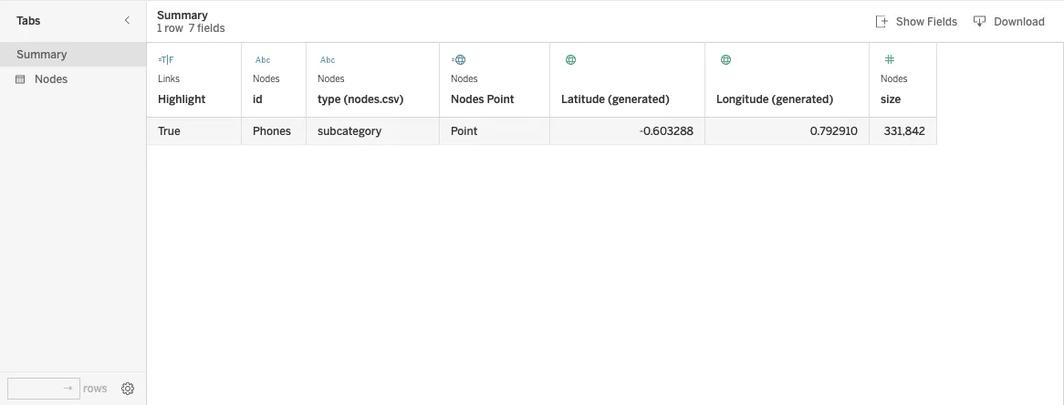 Task type: vqa. For each thing, say whether or not it's contained in the screenshot.
the Go to search image
no



Task type: describe. For each thing, give the bounding box(es) containing it.
7
[[189, 21, 195, 35]]

highlight
[[158, 93, 206, 106]]

row group inside view data table grid
[[147, 118, 938, 145]]

summary for summary
[[16, 47, 67, 61]]

row inside view data table grid
[[147, 118, 938, 145]]

links
[[158, 73, 180, 84]]

rows text field
[[7, 378, 80, 400]]

show
[[897, 15, 925, 28]]

point inside row
[[451, 125, 478, 138]]

rows
[[83, 382, 107, 395]]

show fields button
[[868, 10, 967, 33]]

id
[[253, 93, 263, 106]]

nodes table element
[[0, 67, 146, 91]]

0 vertical spatial point
[[487, 93, 515, 106]]

geographic image
[[451, 51, 469, 69]]

0.792910
[[811, 125, 859, 138]]

latitude
[[562, 93, 606, 106]]

geographic image for longitude
[[717, 51, 735, 69]]

latitude (generated)
[[562, 93, 670, 106]]

row
[[165, 21, 183, 35]]

boolean image
[[158, 51, 176, 69]]

(generated) for latitude (generated)
[[608, 93, 670, 106]]

fields
[[928, 15, 958, 28]]



Task type: locate. For each thing, give the bounding box(es) containing it.
point
[[487, 93, 515, 106], [451, 125, 478, 138]]

2 (generated) from the left
[[772, 93, 834, 106]]

1 horizontal spatial row group
[[147, 118, 938, 145]]

longitude
[[717, 93, 769, 106]]

tabs
[[16, 13, 41, 27]]

geographic image for latitude
[[562, 51, 580, 69]]

1 horizontal spatial summary
[[157, 8, 208, 21]]

0 horizontal spatial row group
[[0, 42, 146, 91]]

type
[[318, 93, 341, 106]]

number image
[[881, 51, 900, 69]]

1 geographic image from the left
[[562, 51, 580, 69]]

(nodes.csv)
[[344, 93, 404, 106]]

row group containing true
[[147, 118, 938, 145]]

summary 1 row  7 fields
[[157, 8, 225, 35]]

(generated) up - in the top right of the page
[[608, 93, 670, 106]]

string image
[[318, 51, 336, 69]]

geographic image up 'longitude'
[[717, 51, 735, 69]]

1 vertical spatial row group
[[147, 118, 938, 145]]

nodes point
[[451, 93, 515, 106]]

(generated)
[[608, 93, 670, 106], [772, 93, 834, 106]]

2 geographic image from the left
[[717, 51, 735, 69]]

row group
[[0, 42, 146, 91], [147, 118, 938, 145]]

1
[[157, 21, 162, 35]]

point down nodes point
[[451, 125, 478, 138]]

1 vertical spatial summary
[[16, 47, 67, 61]]

summary
[[157, 8, 208, 21], [16, 47, 67, 61]]

331,842
[[885, 125, 926, 138]]

summary for summary 1 row  7 fields
[[157, 8, 208, 21]]

summary table element
[[0, 42, 146, 67]]

subcategory
[[318, 125, 382, 138]]

1 horizontal spatial geographic image
[[717, 51, 735, 69]]

row group containing summary
[[0, 42, 146, 91]]

row group down tabs
[[0, 42, 146, 91]]

fields
[[197, 21, 225, 35]]

summary inside summary 1 row  7 fields
[[157, 8, 208, 21]]

row containing true
[[147, 118, 938, 145]]

size
[[881, 93, 902, 106]]

-0.603288
[[640, 125, 694, 138]]

phones
[[253, 125, 291, 138]]

0 horizontal spatial (generated)
[[608, 93, 670, 106]]

0 vertical spatial summary
[[157, 8, 208, 21]]

-
[[640, 125, 644, 138]]

1 (generated) from the left
[[608, 93, 670, 106]]

geographic image
[[562, 51, 580, 69], [717, 51, 735, 69]]

0 horizontal spatial geographic image
[[562, 51, 580, 69]]

nodes
[[35, 72, 68, 85], [253, 73, 280, 84], [318, 73, 345, 84], [451, 73, 478, 84], [881, 73, 908, 84], [451, 93, 485, 106]]

(generated) for longitude (generated)
[[772, 93, 834, 106]]

1 horizontal spatial point
[[487, 93, 515, 106]]

0.603288
[[644, 125, 694, 138]]

1 horizontal spatial (generated)
[[772, 93, 834, 106]]

longitude (generated)
[[717, 93, 834, 106]]

row
[[147, 118, 938, 145]]

nodes size
[[881, 73, 908, 106]]

type (nodes.csv)
[[318, 93, 404, 106]]

(generated) up 0.792910 at the right of page
[[772, 93, 834, 106]]

show fields
[[897, 15, 958, 28]]

0 vertical spatial row group
[[0, 42, 146, 91]]

0 horizontal spatial point
[[451, 125, 478, 138]]

string image
[[253, 51, 271, 69]]

0 horizontal spatial summary
[[16, 47, 67, 61]]

view data table grid
[[147, 43, 1064, 406]]

1 vertical spatial point
[[451, 125, 478, 138]]

row group down the latitude on the right top of page
[[147, 118, 938, 145]]

point left the latitude on the right top of page
[[487, 93, 515, 106]]

geographic image up the latitude on the right top of page
[[562, 51, 580, 69]]

true
[[158, 125, 181, 138]]



